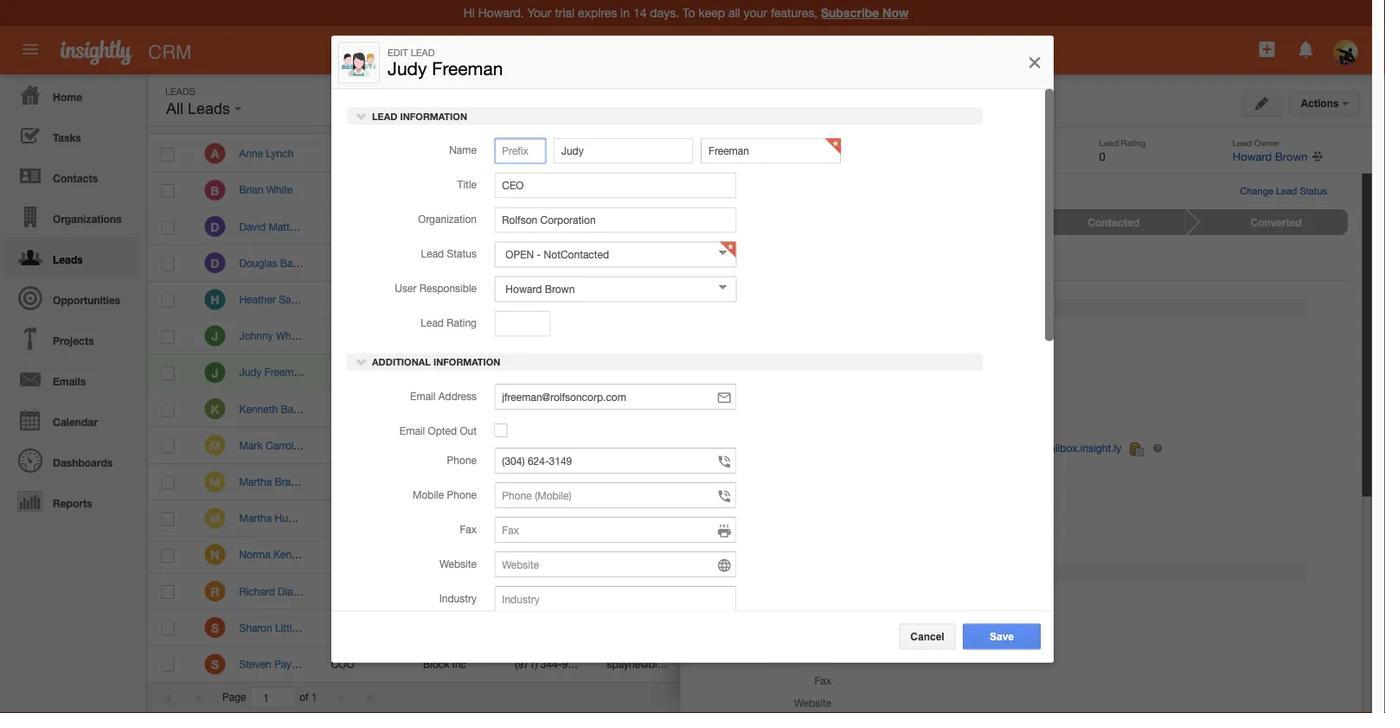 Task type: locate. For each thing, give the bounding box(es) containing it.
8 open - notcontacted cell from the top
[[686, 538, 803, 574]]

0 vertical spatial facility manager
[[331, 513, 408, 525]]

1 vertical spatial ceo cell
[[318, 428, 410, 465]]

- inside r row
[[744, 586, 748, 598]]

pm
[[867, 148, 883, 160], [867, 367, 883, 379], [867, 659, 883, 671]]

0 horizontal spatial mobile phone
[[413, 489, 477, 501]]

manager cell up finance director
[[318, 172, 410, 209]]

import down export leads
[[1187, 273, 1217, 286]]

sales right bailey
[[331, 403, 357, 415]]

rating for lead rating 0
[[1121, 138, 1146, 148]]

1 j from the top
[[212, 329, 218, 344]]

closed for r
[[699, 586, 741, 598]]

closed - disqualified down lead status not contacted
[[699, 184, 805, 196]]

1 vp from the top
[[331, 148, 344, 160]]

1 m from the top
[[209, 439, 220, 453]]

546-
[[541, 403, 562, 415]]

vp inside a row
[[331, 148, 344, 160]]

1 horizontal spatial additional information
[[722, 568, 853, 579]]

director inside m row
[[331, 476, 368, 488]]

closed - disqualified cell for k
[[686, 391, 805, 428]]

1 director cell from the top
[[318, 282, 410, 318]]

1 vertical spatial sales
[[359, 257, 384, 269]]

8462
[[562, 330, 585, 342]]

1 horizontal spatial opted
[[783, 612, 812, 624]]

0 vertical spatial contacted
[[722, 150, 778, 163]]

all
[[507, 45, 520, 59], [166, 100, 183, 118]]

last
[[775, 500, 795, 512]]

(570)
[[515, 221, 538, 233]]

steven payne
[[239, 659, 303, 671]]

1 horizontal spatial mobile phone
[[768, 653, 832, 665]]

subscribe
[[821, 6, 879, 20]]

3 open - notcontacted cell from the top
[[686, 282, 803, 318]]

block inc cell
[[410, 647, 502, 684]]

(202) 168-3484 cell
[[502, 245, 594, 282]]

lead rating
[[421, 317, 477, 329]]

0 vertical spatial martha
[[239, 476, 272, 488]]

howard down "cancel" button at the right bottom of page
[[943, 659, 979, 671]]

navigation
[[0, 74, 138, 522]]

2 open from the top
[[699, 257, 728, 269]]

1 horizontal spatial website
[[795, 697, 832, 709]]

information down next at the right of the page
[[786, 568, 853, 579]]

brian
[[239, 184, 263, 196]]

1:35 down (304) 624-3149 'link'
[[844, 659, 864, 671]]

None checkbox
[[161, 110, 174, 124], [161, 184, 174, 198], [161, 221, 174, 235], [161, 330, 174, 344], [161, 477, 174, 490], [161, 550, 174, 563], [161, 623, 174, 636], [161, 659, 174, 673], [161, 110, 174, 124], [161, 184, 174, 198], [161, 221, 174, 235], [161, 330, 174, 344], [161, 477, 174, 490], [161, 550, 174, 563], [161, 623, 174, 636], [161, 659, 174, 673]]

0 vertical spatial howard brown
[[943, 367, 1012, 379]]

2 d from the top
[[211, 256, 219, 271]]

j row
[[148, 318, 1108, 355], [148, 355, 1108, 391]]

additional inside judy freeman dialog
[[372, 357, 431, 368]]

status up converted at the top right of the page
[[1300, 186, 1328, 197]]

0 vertical spatial 16-nov-23 1:35 pm
[[791, 148, 883, 160]]

and inside rogahn, gleason and farrell cell
[[506, 330, 524, 342]]

0 horizontal spatial 3149
[[562, 367, 585, 379]]

out inside judy freeman dialog
[[460, 425, 477, 437]]

3 16-nov-23 1:35 pm cell from the top
[[778, 647, 929, 684]]

owner inside lead owner howard brown
[[1255, 138, 1280, 148]]

0 vertical spatial rating
[[1121, 138, 1146, 148]]

3 notcontacted from the top
[[737, 294, 803, 306]]

email opted out inside judy freeman dialog
[[400, 425, 477, 437]]

details
[[710, 258, 744, 270]]

n row
[[148, 538, 1108, 574]]

closed down the "not"
[[699, 184, 741, 196]]

closed - disqualified for a
[[699, 148, 805, 160]]

2 howard brown from the top
[[943, 622, 1012, 634]]

2 open - notcontacted cell from the top
[[686, 245, 803, 282]]

export leads link
[[1119, 227, 1196, 239]]

1 vertical spatial facility
[[331, 549, 364, 561]]

cell
[[929, 136, 1021, 172], [594, 172, 686, 209], [778, 172, 929, 209], [929, 172, 1021, 209], [1064, 172, 1108, 209], [778, 209, 929, 245], [929, 209, 1021, 245], [778, 245, 929, 282], [929, 245, 1021, 282], [1064, 245, 1108, 282], [778, 282, 929, 318], [929, 282, 1021, 318], [594, 318, 686, 355], [686, 318, 778, 355], [778, 318, 929, 355], [929, 318, 1021, 355], [1064, 318, 1108, 355], [148, 355, 191, 391], [1064, 355, 1108, 391], [410, 391, 502, 428], [778, 391, 929, 428], [929, 391, 1021, 428], [1064, 391, 1108, 428], [778, 428, 929, 465], [929, 428, 1021, 465], [778, 465, 929, 501], [929, 465, 1021, 501], [1064, 465, 1108, 501], [410, 501, 502, 538], [778, 501, 929, 538], [929, 501, 1021, 538], [1064, 501, 1108, 538], [778, 538, 929, 574], [929, 538, 1021, 574], [778, 574, 929, 611], [929, 574, 1021, 611], [410, 611, 502, 647], [502, 611, 594, 647], [594, 611, 686, 647], [686, 611, 778, 647], [778, 611, 929, 647], [1064, 611, 1108, 647], [1064, 647, 1108, 684]]

8 open - notcontacted from the top
[[699, 659, 803, 671]]

change lead status
[[1241, 186, 1328, 197]]

follow image inside k row
[[1035, 402, 1051, 418]]

closed - disqualified
[[699, 148, 805, 160], [699, 184, 805, 196], [699, 586, 805, 598]]

vp inside d row
[[331, 257, 344, 269]]

1 howard brown from the top
[[943, 367, 1012, 379]]

7 open from the top
[[699, 513, 728, 525]]

1 vp of sales from the top
[[331, 148, 384, 160]]

show sidebar image
[[1199, 93, 1212, 106]]

5 follow image from the top
[[1035, 475, 1051, 491]]

0 vertical spatial j
[[212, 329, 218, 344]]

email for title
[[754, 612, 780, 624]]

manager inside cell
[[359, 403, 400, 415]]

1 notcontacted from the top
[[737, 221, 803, 233]]

rating up import leads link
[[1121, 138, 1146, 148]]

closed - disqualified for r
[[699, 586, 805, 598]]

phone
[[447, 454, 477, 466], [447, 489, 477, 501], [802, 653, 832, 665]]

1 vertical spatial 16-nov-23 1:35 pm cell
[[778, 355, 929, 391]]

16-nov-23 1:35 pm cell
[[778, 136, 929, 172], [778, 355, 929, 391], [778, 647, 929, 684]]

1 d link from the top
[[205, 216, 225, 237]]

rogahn,
[[423, 330, 462, 342]]

richard diaz
[[239, 586, 298, 598]]

website inside judy freeman dialog
[[440, 558, 477, 570]]

16- inside a row
[[791, 148, 807, 160]]

23 for a
[[829, 148, 841, 160]]

6 open - notcontacted from the top
[[699, 513, 803, 525]]

1 d from the top
[[211, 220, 219, 234]]

vp of sales cell for d
[[318, 245, 410, 282]]

m left "mark"
[[209, 439, 220, 453]]

judy freeman link
[[239, 367, 314, 379]]

bogan-auer, inc. cell
[[410, 172, 502, 209]]

6 open - notcontacted cell from the top
[[686, 465, 803, 501]]

d row
[[148, 209, 1108, 245], [148, 245, 1108, 282]]

row containing full name
[[148, 101, 1107, 134]]

0 vertical spatial owner
[[969, 112, 1001, 124]]

brown right cancel
[[982, 622, 1012, 634]]

1 s from the top
[[211, 621, 219, 636]]

- inside n row
[[730, 549, 735, 561]]

manager inside b 'row'
[[331, 184, 372, 196]]

- inside b 'row'
[[744, 184, 748, 196]]

phone field image for fax
[[717, 523, 732, 540]]

r row
[[148, 574, 1108, 611]]

howard brown link
[[1233, 150, 1308, 163], [943, 367, 1012, 379], [943, 622, 1012, 634], [943, 659, 1012, 671]]

open inside s row
[[699, 659, 728, 671]]

open - notcontacted cell for mcarroll@gsd.com
[[686, 428, 803, 465]]

johnny wheeler
[[239, 330, 314, 342]]

nov- for s
[[807, 659, 829, 671]]

1 ceo cell from the top
[[318, 355, 410, 391]]

lead right change
[[1276, 186, 1298, 197]]

2 phone field image from the top
[[717, 523, 732, 540]]

3 pm from the top
[[867, 659, 883, 671]]

sons inside 'cell'
[[471, 221, 495, 233]]

j link up k link
[[205, 362, 225, 383]]

address
[[439, 390, 477, 402]]

16- inside s row
[[791, 659, 807, 671]]

1 activity from the top
[[798, 500, 832, 512]]

0 horizontal spatial additional
[[372, 357, 431, 368]]

2 vertical spatial 16-nov-23 1:35 pm
[[791, 659, 883, 671]]

1 open - notcontacted from the top
[[699, 221, 803, 233]]

of down finance on the top
[[347, 257, 356, 269]]

1 16-nov-23 1:35 pm cell from the top
[[778, 136, 929, 172]]

7 follow image from the top
[[1035, 585, 1051, 601]]

open for dmatthews@ebertandsons.com
[[699, 221, 728, 233]]

open for jfreeman@rolfsoncorp.com
[[699, 367, 728, 379]]

b link
[[205, 180, 225, 201]]

howard inside lead owner howard brown
[[1233, 150, 1272, 163]]

7995
[[562, 294, 585, 306]]

facility inside n row
[[331, 549, 364, 561]]

manager inside m row
[[367, 513, 408, 525]]

7 notcontacted from the top
[[737, 513, 803, 525]]

2 j link from the top
[[205, 362, 225, 383]]

2 16-nov-23 1:35 pm from the top
[[791, 367, 883, 379]]

6 notcontacted from the top
[[737, 476, 803, 488]]

closed up mcarroll@gsd.com open - notcontacted on the bottom
[[699, 403, 741, 415]]

None number field
[[494, 311, 551, 337]]

1 vertical spatial 16-nov-23 1:35 pm
[[791, 367, 883, 379]]

(281) 863-2433 cell
[[502, 538, 594, 574]]

leads
[[1191, 131, 1222, 142]]

facility manager inside n row
[[331, 549, 408, 561]]

facility manager cell up property
[[318, 538, 410, 574]]

information up howe-
[[400, 111, 467, 122]]

open - notcontacted cell for dmatthews@ebertandsons.com
[[686, 209, 803, 245]]

howard up change
[[1233, 150, 1272, 163]]

1 vertical spatial all
[[166, 100, 183, 118]]

0 horizontal spatial rating
[[447, 317, 477, 329]]

closed down website field icon at bottom
[[699, 586, 741, 598]]

7 open - notcontacted from the top
[[699, 549, 803, 561]]

s down r
[[211, 621, 219, 636]]

sales inside a row
[[359, 148, 384, 160]]

1 vertical spatial title
[[457, 179, 477, 191]]

4 closed from the top
[[699, 586, 741, 598]]

notcontacted for douglas.baker@durganandsons.com
[[737, 257, 803, 269]]

pm inside s row
[[867, 659, 883, 671]]

disqualified inside k row
[[750, 403, 805, 415]]

lead inside lead rating 0
[[1100, 138, 1119, 148]]

16-nov-23 1:35 pm for a
[[791, 148, 883, 160]]

5 open - notcontacted cell from the top
[[686, 428, 803, 465]]

1 vertical spatial import
[[1187, 273, 1217, 286]]

nov- for a
[[807, 148, 829, 160]]

phone field image
[[717, 488, 732, 505]]

8 follow image from the top
[[1035, 658, 1051, 674]]

6 open from the top
[[699, 476, 728, 488]]

open
[[699, 221, 728, 233], [699, 257, 728, 269], [699, 294, 728, 306], [699, 367, 728, 379], [699, 440, 728, 452], [699, 476, 728, 488], [699, 513, 728, 525], [699, 549, 728, 561], [699, 659, 728, 671]]

corporation
[[461, 367, 517, 379]]

(304) 624-3149 link
[[849, 631, 919, 643]]

closed - disqualified inside r row
[[699, 586, 805, 598]]

2 martha from the top
[[239, 513, 272, 525]]

import
[[1134, 203, 1164, 215], [1187, 273, 1217, 286]]

Prefix text field
[[494, 138, 546, 164]]

1 horizontal spatial out
[[815, 612, 832, 624]]

0 vertical spatial ceo cell
[[318, 355, 410, 391]]

director right sanders
[[331, 294, 368, 306]]

Industry text field
[[494, 587, 737, 613]]

closed - disqualified cell up "status:"
[[686, 136, 805, 172]]

1 16-nov-23 1:35 pm from the top
[[791, 148, 883, 160]]

title inside judy freeman dialog
[[457, 179, 477, 191]]

pm for j
[[867, 367, 883, 379]]

little
[[275, 622, 298, 634]]

ceo cell up sales manager
[[318, 355, 410, 391]]

follow image inside r row
[[1035, 585, 1051, 601]]

title
[[331, 112, 352, 124], [457, 179, 477, 191], [812, 367, 832, 379]]

activity right last
[[798, 500, 832, 512]]

closed - disqualified down website field icon at bottom
[[699, 586, 805, 598]]

0369
[[562, 586, 585, 598]]

1 manager cell from the top
[[318, 172, 410, 209]]

3 16-nov-23 1:35 pm from the top
[[791, 659, 883, 671]]

follow image for b
[[1035, 183, 1051, 199]]

open for spayne@blockinc.com
[[699, 659, 728, 671]]

3 closed from the top
[[699, 403, 741, 415]]

pm for s
[[867, 659, 883, 671]]

Phone text field
[[494, 448, 737, 474]]

follow image for anne.lynch@howeblanda.com
[[1035, 146, 1051, 163]]

1 vertical spatial additional information
[[722, 568, 853, 579]]

1 vertical spatial phone
[[447, 489, 477, 501]]

m row
[[148, 428, 1108, 465], [148, 465, 1108, 501], [148, 501, 1108, 538]]

new lead link
[[1240, 87, 1311, 113]]

2 vp of sales cell from the top
[[318, 245, 410, 282]]

website field image
[[717, 557, 732, 575]]

2 director cell from the top
[[318, 465, 410, 501]]

5824
[[562, 184, 585, 196]]

0 vertical spatial phone field image
[[717, 454, 732, 471]]

contacted up "status:"
[[722, 150, 778, 163]]

b row
[[148, 172, 1108, 209]]

owner up lead source
[[969, 112, 1001, 124]]

facility inside m row
[[331, 513, 364, 525]]

and right schultz
[[503, 440, 520, 452]]

(775)
[[515, 513, 538, 525]]

d row down organization text field
[[148, 245, 1108, 282]]

0 horizontal spatial mobile
[[413, 489, 444, 501]]

653-
[[541, 148, 562, 160]]

status inside lead status not contacted
[[721, 138, 746, 148]]

director right finance on the top
[[371, 221, 407, 233]]

all right the edit lead judy freeman
[[507, 45, 520, 59]]

1738
[[562, 440, 585, 452]]

2 vp of sales from the top
[[331, 257, 384, 269]]

nov- inside a row
[[807, 148, 829, 160]]

- for nkennedy@swaniawskillc.com
[[730, 549, 735, 561]]

kbailey@toobinc.com closed - disqualified
[[607, 403, 805, 415]]

1 vertical spatial email
[[400, 425, 425, 437]]

3 1:35 from the top
[[844, 659, 864, 671]]

1 vertical spatial mobile
[[768, 653, 799, 665]]

4 open - notcontacted cell from the top
[[686, 355, 803, 391]]

vp of sales cell up finance director
[[318, 136, 410, 172]]

closed - disqualified cell down nkennedy@swaniawskillc.com
[[686, 574, 805, 611]]

624- left cancel
[[875, 631, 896, 643]]

facility manager cell for n
[[318, 538, 410, 574]]

sales down finance director
[[359, 257, 384, 269]]

ben.nelson1980-
[[849, 443, 927, 455]]

1 closed from the top
[[699, 148, 741, 160]]

activity right next at the right of the page
[[798, 519, 832, 531]]

martha bradley
[[239, 476, 310, 488]]

s row up spayne@blockinc.com
[[148, 611, 1108, 647]]

mobile phone for organization
[[413, 489, 477, 501]]

1 horizontal spatial fax
[[815, 675, 832, 687]]

and inside ebert and sons 'cell'
[[451, 221, 468, 233]]

sons left (202)
[[480, 257, 504, 269]]

full
[[239, 112, 257, 124]]

vp for a
[[331, 148, 344, 160]]

lead right leads
[[1233, 138, 1252, 148]]

1 vertical spatial judy freeman
[[849, 348, 915, 360]]

0 vertical spatial facility
[[331, 513, 364, 525]]

4 follow image from the top
[[1035, 438, 1051, 455]]

0 vertical spatial m link
[[205, 435, 225, 456]]

2 activity from the top
[[798, 519, 832, 531]]

howard brown link for ceo
[[943, 367, 1012, 379]]

howard up l70998046- at the bottom of the page
[[943, 367, 979, 379]]

ben.nelson1980-l70998046-qhdlgu1@mailbox.insight.ly
[[849, 443, 1122, 455]]

shields & gigot cell
[[410, 465, 502, 501]]

phone field image
[[717, 454, 732, 471], [717, 523, 732, 540]]

a row
[[148, 136, 1108, 172]]

s link up page
[[205, 655, 225, 675]]

- inside a row
[[744, 148, 748, 160]]

richard
[[239, 586, 275, 598]]

open - notcontacted inside s row
[[699, 659, 803, 671]]

sales inside d row
[[359, 257, 384, 269]]

follow image inside b 'row'
[[1035, 183, 1051, 199]]

3 closed - disqualified from the top
[[699, 586, 805, 598]]

1 d row from the top
[[148, 209, 1108, 245]]

jfreeman@rolfsoncorp.com cell
[[594, 355, 731, 391]]

d link up h 'link'
[[205, 253, 225, 274]]

1 vertical spatial sons
[[480, 257, 504, 269]]

disqualified inside b 'row'
[[750, 184, 805, 196]]

s for steven payne
[[211, 658, 219, 672]]

follow image for k
[[1035, 402, 1051, 418]]

open - notcontacted inside n row
[[699, 549, 803, 561]]

1 vertical spatial owner
[[1255, 138, 1280, 148]]

open - notcontacted cell
[[686, 209, 803, 245], [686, 245, 803, 282], [686, 282, 803, 318], [686, 355, 803, 391], [686, 428, 803, 465], [686, 465, 803, 501], [686, 501, 803, 538], [686, 538, 803, 574], [686, 647, 803, 684]]

lead right 'record permissions' icon
[[941, 112, 966, 124]]

1 vertical spatial pm
[[867, 367, 883, 379]]

9 open - notcontacted cell from the top
[[686, 647, 803, 684]]

actions
[[1301, 98, 1342, 109]]

1 vertical spatial rating
[[447, 317, 477, 329]]

mark carroll link
[[239, 440, 305, 452]]

rating inside judy freeman dialog
[[447, 317, 477, 329]]

1 horizontal spatial owner
[[1255, 138, 1280, 148]]

d up h 'link'
[[211, 256, 219, 271]]

owner for lead owner howard brown
[[1255, 138, 1280, 148]]

a link
[[205, 143, 225, 164]]

-
[[744, 148, 748, 160], [744, 184, 748, 196], [730, 221, 735, 233], [730, 257, 735, 269], [730, 294, 735, 306], [730, 367, 735, 379], [744, 403, 748, 415], [730, 440, 735, 452], [730, 476, 735, 488], [730, 513, 735, 525], [730, 549, 735, 561], [744, 586, 748, 598], [730, 659, 735, 671]]

follow image for h
[[1035, 292, 1051, 309]]

Website text field
[[494, 552, 737, 578]]

status down ebert and sons in the top of the page
[[447, 248, 477, 260]]

padberg
[[443, 586, 483, 598]]

owner inside row
[[969, 112, 1001, 124]]

2 s from the top
[[211, 658, 219, 672]]

director cell for m
[[318, 465, 410, 501]]

(805) 715-0369 cell
[[502, 574, 594, 611]]

(304) 624-3149
[[849, 631, 919, 643]]

1 vertical spatial 624-
[[875, 631, 896, 643]]

(407)
[[515, 403, 538, 415]]

Title text field
[[494, 173, 737, 199]]

disqualified
[[750, 148, 805, 160], [750, 184, 805, 196], [750, 403, 805, 415], [750, 586, 805, 598]]

616-
[[541, 513, 562, 525]]

2 d row from the top
[[148, 245, 1108, 282]]

import up export
[[1134, 203, 1164, 215]]

1 martha from the top
[[239, 476, 272, 488]]

row group containing a
[[148, 136, 1108, 684]]

opted inside judy freeman dialog
[[428, 425, 457, 437]]

closed - disqualified inside b 'row'
[[699, 184, 805, 196]]

645-
[[541, 294, 562, 306]]

j link for johnny wheeler
[[205, 326, 225, 347]]

lead owner howard brown
[[1233, 138, 1308, 163]]

1 vertical spatial date
[[737, 519, 758, 531]]

a
[[211, 147, 219, 161]]

(971) 344-9290 cell
[[502, 647, 594, 684]]

1 vertical spatial s link
[[205, 655, 225, 675]]

block
[[423, 659, 450, 671]]

follow image inside a row
[[1035, 146, 1051, 163]]

0 vertical spatial mobile phone
[[413, 489, 477, 501]]

norma kennedy link
[[239, 549, 323, 561]]

follow image inside n row
[[1035, 548, 1051, 564]]

s link for steven payne
[[205, 655, 225, 675]]

2 facility from the top
[[331, 549, 364, 561]]

brown up change lead status
[[1276, 150, 1308, 163]]

0 horizontal spatial title
[[331, 112, 352, 124]]

1 vertical spatial opted
[[783, 612, 812, 624]]

m for martha hudson
[[209, 512, 220, 526]]

gottlieb, schultz and d'amore cell
[[410, 428, 564, 465]]

open - notcontacted for jfreeman@rolfsoncorp.com
[[699, 367, 803, 379]]

2 ceo cell from the top
[[318, 428, 410, 465]]

organization down bogan-auer, inc. cell
[[418, 213, 477, 225]]

kbailey@toobinc.com cell
[[594, 391, 706, 428]]

0 vertical spatial website
[[440, 558, 477, 570]]

0 horizontal spatial out
[[460, 425, 477, 437]]

1 m row from the top
[[148, 428, 1108, 465]]

None checkbox
[[161, 148, 174, 162], [161, 257, 174, 271], [161, 294, 174, 308], [161, 367, 174, 381], [161, 404, 174, 417], [494, 424, 507, 438], [161, 440, 174, 454], [161, 513, 174, 527], [161, 586, 174, 600], [161, 148, 174, 162], [161, 257, 174, 271], [161, 294, 174, 308], [161, 367, 174, 381], [161, 404, 174, 417], [494, 424, 507, 438], [161, 440, 174, 454], [161, 513, 174, 527], [161, 586, 174, 600]]

(775) 616-7387 cell
[[502, 501, 594, 538]]

new lead
[[1251, 93, 1300, 105]]

right click to copy email address image
[[1130, 443, 1144, 457]]

1 horizontal spatial status
[[721, 138, 746, 148]]

ceo cell
[[318, 355, 410, 391], [318, 428, 410, 465]]

industry
[[439, 593, 477, 605]]

1 vertical spatial howard brown
[[943, 622, 1012, 634]]

2 horizontal spatial status
[[1300, 186, 1328, 197]]

record permissions image
[[885, 96, 900, 117]]

manager cell
[[318, 172, 410, 209], [318, 318, 410, 355]]

row
[[148, 101, 1107, 134]]

- for jfreeman@rolfsoncorp.com
[[730, 367, 735, 379]]

1 closed - disqualified cell from the top
[[686, 136, 805, 172]]

additional down rogahn,
[[372, 357, 431, 368]]

martha up norma
[[239, 513, 272, 525]]

additional information down rogahn,
[[370, 357, 501, 368]]

notcontacted for mbradley@shieldsgigot.com
[[737, 476, 803, 488]]

2 vertical spatial judy freeman
[[239, 367, 305, 379]]

0 vertical spatial d
[[211, 220, 219, 234]]

and inside gottlieb, schultz and d'amore cell
[[503, 440, 520, 452]]

1 vertical spatial contacted
[[1088, 216, 1140, 228]]

3 m from the top
[[209, 512, 220, 526]]

1 vertical spatial lead information
[[722, 303, 820, 314]]

contacted
[[722, 150, 778, 163], [1088, 216, 1140, 228]]

vp for d
[[331, 257, 344, 269]]

matthews
[[269, 221, 314, 233]]

5 notcontacted from the top
[[737, 440, 803, 452]]

notcontacted inside n row
[[737, 549, 803, 561]]

1 vertical spatial chevron down image
[[356, 356, 368, 368]]

2 facility manager from the top
[[331, 549, 408, 561]]

closed inside a row
[[699, 148, 741, 160]]

2 chevron down image from the top
[[356, 356, 368, 368]]

j for judy freeman
[[212, 366, 218, 380]]

8 notcontacted from the top
[[737, 549, 803, 561]]

closed - disqualified cell
[[686, 136, 805, 172], [686, 172, 805, 209], [686, 391, 805, 428], [686, 574, 805, 611]]

notcontacted inside h row
[[737, 294, 803, 306]]

dashboards link
[[4, 440, 138, 481]]

details link
[[699, 254, 754, 278]]

k row
[[148, 391, 1108, 428]]

howard for ceo
[[943, 367, 979, 379]]

facility manager
[[331, 513, 408, 525], [331, 549, 408, 561]]

m link up n link
[[205, 508, 225, 529]]

2 follow image from the top
[[1035, 219, 1051, 236]]

0 vertical spatial out
[[460, 425, 477, 437]]

facility manager cell
[[318, 501, 410, 538], [318, 538, 410, 574]]

j down h
[[212, 329, 218, 344]]

sons inside cell
[[480, 257, 504, 269]]

624- down (937) 360-8462 cell
[[541, 367, 562, 379]]

4 disqualified from the top
[[750, 586, 805, 598]]

and right durgan
[[460, 257, 477, 269]]

notcontacted for hsanders@trophygroup.com
[[737, 294, 803, 306]]

h row
[[148, 282, 1108, 318]]

of right lynch at the top left of page
[[347, 148, 356, 160]]

cancel
[[911, 631, 945, 643]]

0 vertical spatial 16-nov-23 1:35 pm cell
[[778, 136, 929, 172]]

sales for a
[[359, 148, 384, 160]]

2 m from the top
[[209, 475, 220, 490]]

vp of sales for a
[[331, 148, 384, 160]]

ebert and sons cell
[[410, 209, 502, 245]]

- inside h row
[[730, 294, 735, 306]]

status:
[[727, 186, 766, 197]]

0 horizontal spatial lead information
[[370, 111, 467, 122]]

kenneth bailey link
[[239, 403, 318, 415]]

0 vertical spatial pm
[[867, 148, 883, 160]]

1 pm from the top
[[867, 148, 883, 160]]

brown up ben.nelson1980-l70998046-qhdlgu1@mailbox.insight.ly
[[982, 367, 1012, 379]]

2 closed - disqualified from the top
[[699, 184, 805, 196]]

ceo for j
[[331, 367, 353, 379]]

0 vertical spatial phone
[[447, 454, 477, 466]]

2 vertical spatial howard brown
[[943, 659, 1012, 671]]

d row down the title text box
[[148, 209, 1108, 245]]

1 facility manager from the top
[[331, 513, 408, 525]]

1 vertical spatial phone field image
[[717, 523, 732, 540]]

1 follow image from the top
[[1035, 146, 1051, 163]]

property manager the padberg company
[[331, 586, 531, 598]]

0 vertical spatial lead information
[[370, 111, 467, 122]]

3 howard brown from the top
[[943, 659, 1012, 671]]

open - notcontacted cell for mhudson@andersoninc.com
[[686, 501, 803, 538]]

diaz
[[278, 586, 298, 598]]

disqualified for b
[[750, 184, 805, 196]]

manager cell for b
[[318, 172, 410, 209]]

ceo cell for j
[[318, 355, 410, 391]]

9 open from the top
[[699, 659, 728, 671]]

0 vertical spatial title
[[331, 112, 352, 124]]

disqualified down next at the right of the page
[[750, 586, 805, 598]]

pm inside a row
[[867, 148, 883, 160]]

1 open - notcontacted cell from the top
[[686, 209, 803, 245]]

d for david matthews
[[211, 220, 219, 234]]

organizations link
[[4, 196, 138, 237]]

follow image for j
[[1035, 365, 1051, 382]]

1 facility manager cell from the top
[[318, 501, 410, 538]]

mobile phone inside judy freeman dialog
[[413, 489, 477, 501]]

crm
[[148, 41, 192, 63]]

(202) 168-3484
[[515, 257, 585, 269]]

martha for martha hudson
[[239, 513, 272, 525]]

1 vertical spatial d
[[211, 256, 219, 271]]

organization inside judy freeman dialog
[[418, 213, 477, 225]]

2 vertical spatial director
[[331, 476, 368, 488]]

disqualified down last name text field
[[750, 184, 805, 196]]

7 open - notcontacted cell from the top
[[686, 501, 803, 538]]

name inside name judy freeman
[[833, 138, 856, 148]]

status down lead image
[[721, 138, 746, 148]]

lead image
[[697, 84, 731, 119]]

closed inside r row
[[699, 586, 741, 598]]

lead down lead owner
[[966, 138, 985, 148]]

23 for j
[[829, 367, 841, 379]]

4 closed - disqualified cell from the top
[[686, 574, 805, 611]]

- for hsanders@trophygroup.com
[[730, 294, 735, 306]]

3 open - notcontacted from the top
[[699, 294, 803, 306]]

16-nov-23 1:35 pm inside s row
[[791, 659, 883, 671]]

1 chevron down image from the top
[[356, 110, 368, 122]]

phone field image up website field icon at bottom
[[717, 523, 732, 540]]

ceo cell down sales manager
[[318, 428, 410, 465]]

status inside judy freeman dialog
[[447, 248, 477, 260]]

(406)
[[515, 148, 538, 160]]

vp of sales cell down finance director
[[318, 245, 410, 282]]

1 vertical spatial director cell
[[318, 465, 410, 501]]

follow image inside h row
[[1035, 292, 1051, 309]]

row group
[[148, 136, 1108, 684]]

0 vertical spatial opted
[[428, 425, 457, 437]]

1:35 inside a row
[[844, 148, 864, 160]]

follow image for d
[[1035, 256, 1051, 272]]

vp of sales
[[331, 148, 384, 160], [331, 257, 384, 269]]

1 vertical spatial s
[[211, 658, 219, 672]]

page
[[222, 692, 246, 704]]

ceo up sales manager cell at the bottom of page
[[331, 367, 353, 379]]

director cell
[[318, 282, 410, 318], [318, 465, 410, 501]]

0 vertical spatial j link
[[205, 326, 225, 347]]

(304) left cancel
[[849, 631, 872, 643]]

disqualified inside r row
[[750, 586, 805, 598]]

0 horizontal spatial website
[[440, 558, 477, 570]]

2 vertical spatial status
[[447, 248, 477, 260]]

follow image
[[1035, 146, 1051, 163], [1035, 219, 1051, 236], [1035, 329, 1051, 345], [1035, 438, 1051, 455], [1035, 475, 1051, 491], [1035, 511, 1051, 528], [1035, 585, 1051, 601], [1035, 658, 1051, 674]]

3 m link from the top
[[205, 508, 225, 529]]

1 horizontal spatial all
[[507, 45, 520, 59]]

2 vertical spatial title
[[812, 367, 832, 379]]

martha hudson
[[239, 513, 311, 525]]

j for johnny wheeler
[[212, 329, 218, 344]]

trophy group cell
[[410, 282, 502, 318]]

j link for judy freeman
[[205, 362, 225, 383]]

m left martha bradley at bottom left
[[209, 475, 220, 490]]

2 m link from the top
[[205, 472, 225, 493]]

j link down h
[[205, 326, 225, 347]]

export leads
[[1131, 227, 1196, 239]]

lead information up howe-
[[370, 111, 467, 122]]

closed for b
[[699, 184, 741, 196]]

open - notcontacted cell for mbradley@shieldsgigot.com
[[686, 465, 803, 501]]

sons for ebert and sons
[[471, 221, 495, 233]]

closed - disqualified cell up mcarroll@gsd.com open - notcontacted on the bottom
[[686, 391, 805, 428]]

- for mbradley@shieldsgigot.com
[[730, 476, 735, 488]]

0 vertical spatial 1:35
[[844, 148, 864, 160]]

brown for coo
[[982, 659, 1012, 671]]

sales left howe-
[[359, 148, 384, 160]]

1 vertical spatial organization
[[418, 213, 477, 225]]

0
[[1100, 150, 1106, 163]]

2 vertical spatial email
[[754, 612, 780, 624]]

4 open from the top
[[699, 367, 728, 379]]

m link left "mark"
[[205, 435, 225, 456]]

16-nov-23 1:35 pm cell for s
[[778, 647, 929, 684]]

3 open from the top
[[699, 294, 728, 306]]

mobile inside judy freeman dialog
[[413, 489, 444, 501]]

(406) 653-3860 cell
[[502, 136, 594, 172]]

anne.lynch@howeblanda.com cell
[[594, 136, 746, 172]]

16-nov-23 1:35 pm cell up ben.nelson1980-
[[778, 355, 929, 391]]

h link
[[205, 289, 225, 310]]

director cell right bradley on the left bottom of the page
[[318, 465, 410, 501]]

of inside a row
[[347, 148, 356, 160]]

rating inside lead rating 0
[[1121, 138, 1146, 148]]

2 closed from the top
[[699, 184, 741, 196]]

1 phone field image from the top
[[717, 454, 732, 471]]

3484
[[562, 257, 585, 269]]

16-nov-23 1:35 pm inside a row
[[791, 148, 883, 160]]

pm down (304) 624-3149 'link'
[[867, 659, 883, 671]]

- for mhudson@andersoninc.com
[[730, 513, 735, 525]]

judy freeman
[[743, 96, 858, 117], [849, 348, 915, 360], [239, 367, 305, 379]]

pm down search this list... text box
[[867, 148, 883, 160]]

follow image
[[863, 99, 880, 115], [1035, 183, 1051, 199], [1035, 256, 1051, 272], [1035, 292, 1051, 309], [1035, 365, 1051, 382], [1035, 402, 1051, 418], [1035, 548, 1051, 564], [1035, 621, 1051, 637]]

1 j link from the top
[[205, 326, 225, 347]]

chevron down image
[[356, 110, 368, 122], [356, 356, 368, 368]]

llc left (406) on the left of page
[[490, 148, 509, 160]]

1 vertical spatial m link
[[205, 472, 225, 493]]

open inside h row
[[699, 294, 728, 306]]

0 vertical spatial s
[[211, 621, 219, 636]]

0 vertical spatial vp
[[331, 148, 344, 160]]

vp of sales inside d row
[[331, 257, 384, 269]]

lead down the details link
[[724, 303, 750, 314]]

1 vertical spatial vp
[[331, 257, 344, 269]]

follow image for n
[[1035, 548, 1051, 564]]

1 facility from the top
[[331, 513, 364, 525]]

1:35 for s
[[844, 659, 864, 671]]

9 notcontacted from the top
[[737, 659, 803, 671]]

(407) 546-6906 cell
[[502, 391, 594, 428]]

(251) 735-5824 cell
[[502, 172, 594, 209]]

23 inside a row
[[829, 148, 841, 160]]

0 horizontal spatial owner
[[969, 112, 1001, 124]]

2 16-nov-23 1:35 pm cell from the top
[[778, 355, 929, 391]]

mcarroll@gsd.com open - notcontacted
[[607, 440, 803, 452]]

2 manager cell from the top
[[318, 318, 410, 355]]

3 m row from the top
[[148, 501, 1108, 538]]

lead up 0
[[1100, 138, 1119, 148]]

closed - disqualified for b
[[699, 184, 805, 196]]

0 horizontal spatial 624-
[[541, 367, 562, 379]]

navigation containing home
[[0, 74, 138, 522]]

0 vertical spatial chevron down image
[[356, 110, 368, 122]]

finance director cell
[[318, 209, 410, 245]]

disqualified inside a row
[[750, 148, 805, 160]]

ceo down sales manager cell at the bottom of page
[[331, 440, 353, 452]]

facility up property
[[331, 549, 364, 561]]

d down b
[[211, 220, 219, 234]]

d
[[211, 220, 219, 234], [211, 256, 219, 271]]

additional
[[372, 357, 431, 368], [724, 568, 783, 579]]

0 vertical spatial s link
[[205, 618, 225, 639]]

open inside n row
[[699, 549, 728, 561]]

closed - disqualified inside a row
[[699, 148, 805, 160]]

vp of sales cell
[[318, 136, 410, 172], [318, 245, 410, 282]]

closed - disqualified cell down lead status not contacted
[[686, 172, 805, 209]]

6279
[[562, 221, 585, 233]]

closed - disqualified cell for r
[[686, 574, 805, 611]]

hsanders@trophygroup.com cell
[[594, 282, 738, 318]]

vp of sales up finance on the top
[[331, 148, 384, 160]]

mobile for organization
[[413, 489, 444, 501]]

0 vertical spatial mobile
[[413, 489, 444, 501]]

vp of sales down finance director cell
[[331, 257, 384, 269]]

email for organization
[[400, 425, 425, 437]]

1 vertical spatial out
[[815, 612, 832, 624]]

m up n link
[[209, 512, 220, 526]]

open for mhudson@andersoninc.com
[[699, 513, 728, 525]]

Search all data.... text field
[[542, 36, 883, 67]]

disqualified up "status:"
[[750, 148, 805, 160]]

2 vp from the top
[[331, 257, 344, 269]]

open - notcontacted inside h row
[[699, 294, 803, 306]]

lead information down the details link
[[722, 303, 820, 314]]

director inside h row
[[331, 294, 368, 306]]

rating up rogahn,
[[447, 317, 477, 329]]

all leads button
[[162, 96, 246, 122]]

open for nkennedy@swaniawskillc.com
[[699, 549, 728, 561]]

1 vertical spatial martha
[[239, 513, 272, 525]]

2 s link from the top
[[205, 655, 225, 675]]

(501) 733-1738 cell
[[502, 428, 594, 465]]

1 horizontal spatial email opted out
[[754, 612, 832, 624]]

gottlieb, schultz and d'amore
[[423, 440, 564, 452]]

1 s link from the top
[[205, 618, 225, 639]]

16-nov-23 1:35 pm cell for a
[[778, 136, 929, 172]]

2 j from the top
[[212, 366, 218, 380]]

s row
[[148, 611, 1108, 647], [148, 647, 1108, 684]]

and right ebert
[[451, 221, 468, 233]]

rating
[[1121, 138, 1146, 148], [447, 317, 477, 329]]



Task type: vqa. For each thing, say whether or not it's contained in the screenshot.
Category
no



Task type: describe. For each thing, give the bounding box(es) containing it.
mark
[[239, 440, 263, 452]]

lead right lead image
[[743, 86, 767, 97]]

rkdiaz@padbergh.com
[[607, 586, 711, 598]]

change
[[1241, 186, 1274, 197]]

7387
[[562, 513, 585, 525]]

howard brown link for coo
[[943, 659, 1012, 671]]

pm for a
[[867, 148, 883, 160]]

1 vertical spatial additional
[[724, 568, 783, 579]]

phone for organization
[[447, 489, 477, 501]]

of inside d row
[[347, 257, 356, 269]]

close image
[[1026, 52, 1044, 73]]

blanda
[[454, 148, 487, 160]]

lead information inside judy freeman dialog
[[370, 111, 467, 122]]

16-nov-23 import
[[1131, 273, 1217, 286]]

lead down ebert
[[421, 248, 444, 260]]

manager inside n row
[[367, 549, 408, 561]]

judy inside the edit lead judy freeman
[[388, 57, 427, 79]]

(407) 546-6906
[[515, 403, 585, 415]]

edit
[[388, 47, 408, 58]]

leads down crm on the top left of page
[[165, 86, 195, 97]]

open - notcontacted for douglas.baker@durganandsons.com
[[699, 257, 803, 269]]

mbradley@shieldsgigot.com
[[607, 476, 738, 488]]

(206) 645-7995 cell
[[502, 282, 594, 318]]

name judy freeman
[[833, 138, 904, 163]]

martha bradley link
[[239, 476, 319, 488]]

lead inside the edit lead judy freeman
[[411, 47, 435, 58]]

ceo up ben.nelson1980-
[[849, 367, 871, 379]]

closed inside k row
[[699, 403, 741, 415]]

vp of sales cell for a
[[318, 136, 410, 172]]

notcontacted for jfreeman@rolfsoncorp.com
[[737, 367, 803, 379]]

shields & gigot
[[423, 476, 495, 488]]

disqualified for a
[[750, 148, 805, 160]]

k
[[211, 402, 219, 417]]

2 s row from the top
[[148, 647, 1108, 684]]

cancel button
[[899, 624, 956, 650]]

sales manager cell
[[318, 391, 410, 428]]

title inside row
[[331, 112, 352, 124]]

2 m row from the top
[[148, 465, 1108, 501]]

follow image for spayne@blockinc.com
[[1035, 658, 1051, 674]]

facility manager for m
[[331, 513, 408, 525]]

finance
[[331, 221, 368, 233]]

none number field inside judy freeman dialog
[[494, 311, 551, 337]]

nov- for j
[[807, 367, 829, 379]]

lead owner
[[941, 112, 1001, 124]]

1 j row from the top
[[148, 318, 1108, 355]]

all inside leads all leads
[[166, 100, 183, 118]]

ben.nelson1980-l70998046-qhdlgu1@mailbox.insight.ly link
[[849, 443, 1122, 455]]

home
[[53, 91, 82, 103]]

Organization text field
[[494, 207, 737, 233]]

douglas baker
[[239, 257, 307, 269]]

(251)
[[515, 184, 538, 196]]

all link
[[489, 37, 542, 68]]

0 vertical spatial email
[[410, 390, 436, 402]]

sales inside sales manager cell
[[331, 403, 357, 415]]

360-
[[541, 330, 562, 342]]

1:35 for j
[[844, 367, 864, 379]]

norma kennedy
[[239, 549, 314, 561]]

facility manager for n
[[331, 549, 408, 561]]

carroll
[[266, 440, 296, 452]]

hsanders@trophygroup.com
[[607, 294, 738, 306]]

heather sanders
[[239, 294, 317, 306]]

rogahn, gleason and farrell cell
[[410, 318, 555, 355]]

dmatthews@ebertandsons.com cell
[[594, 209, 754, 245]]

ceo cell for m
[[318, 428, 410, 465]]

s for sharon little
[[211, 621, 219, 636]]

group
[[457, 294, 486, 306]]

email opted out for organization
[[400, 425, 477, 437]]

d link for douglas baker
[[205, 253, 225, 274]]

0 horizontal spatial (304)
[[515, 367, 538, 379]]

director inside cell
[[371, 221, 407, 233]]

ebert and sons
[[423, 221, 495, 233]]

lynch
[[266, 148, 294, 160]]

23 for s
[[829, 659, 841, 671]]

(501) 733-1738
[[515, 440, 585, 452]]

sales manager
[[331, 403, 400, 415]]

status for lead status
[[447, 248, 477, 260]]

lead down edit
[[372, 111, 398, 122]]

tasks
[[53, 132, 81, 144]]

leads left full
[[188, 100, 230, 118]]

tags
[[1147, 295, 1172, 306]]

(928) 565468 cell
[[502, 465, 594, 501]]

lead tags
[[1119, 295, 1172, 306]]

information down rogahn, gleason and farrell cell
[[434, 357, 501, 368]]

0 vertical spatial judy freeman
[[743, 96, 858, 117]]

2433
[[562, 549, 585, 561]]

heather
[[239, 294, 276, 306]]

2 j row from the top
[[148, 355, 1108, 391]]

0 horizontal spatial import
[[1134, 203, 1164, 215]]

lead inside lead owner howard brown
[[1233, 138, 1252, 148]]

mbradley@shieldsgigot.com cell
[[594, 465, 738, 501]]

(971)
[[515, 659, 538, 671]]

notcontacted for spayne@blockinc.com
[[737, 659, 803, 671]]

export
[[1134, 227, 1165, 239]]

coo cell
[[318, 647, 410, 684]]

1 s row from the top
[[148, 611, 1108, 647]]

llc inside a row
[[490, 148, 509, 160]]

(971) 344-9290
[[515, 659, 585, 671]]

open - notcontacted cell for hsanders@trophygroup.com
[[686, 282, 803, 318]]

(202)
[[515, 257, 538, 269]]

save
[[990, 631, 1014, 643]]

name inside judy freeman dialog
[[449, 144, 477, 156]]

lead status:
[[699, 186, 768, 197]]

1 horizontal spatial lead information
[[722, 303, 820, 314]]

rkdiaz@padbergh.com cell
[[594, 574, 711, 611]]

rolfson corporation cell
[[410, 355, 517, 391]]

block inc
[[423, 659, 466, 671]]

1
[[311, 692, 317, 704]]

leads up "opportunities" 'link' on the left of the page
[[53, 254, 83, 266]]

phone field image for phone
[[717, 454, 732, 471]]

- inside k row
[[744, 403, 748, 415]]

llc inside cell
[[481, 549, 500, 561]]

0 vertical spatial organization
[[423, 112, 486, 124]]

swaniawski llc cell
[[410, 538, 502, 574]]

out for organization
[[460, 425, 477, 437]]

full name
[[239, 112, 288, 124]]

sharon little link
[[239, 622, 306, 634]]

tasks link
[[4, 115, 138, 156]]

notcontacted for mhudson@andersoninc.com
[[737, 513, 803, 525]]

open - notcontacted cell for douglas.baker@durganandsons.com
[[686, 245, 803, 282]]

information down the details link
[[752, 303, 820, 314]]

closed for a
[[699, 148, 741, 160]]

manager inside r row
[[374, 586, 415, 598]]

phone for title
[[802, 653, 832, 665]]

mhudson@andersoninc.com
[[607, 513, 739, 525]]

import leads
[[1131, 203, 1196, 215]]

director for h
[[331, 294, 368, 306]]

follow image for rkdiaz@padbergh.com
[[1035, 585, 1051, 601]]

(928) 565468
[[515, 476, 575, 488]]

inc
[[452, 659, 466, 671]]

open - notcontacted for mhudson@andersoninc.com
[[699, 513, 803, 525]]

1 vertical spatial status
[[1300, 186, 1328, 197]]

First Name text field
[[554, 138, 694, 164]]

mhudson@andersoninc.com cell
[[594, 501, 739, 538]]

d link for david matthews
[[205, 216, 225, 237]]

freeman inside name judy freeman
[[860, 150, 904, 163]]

(206)
[[515, 294, 538, 306]]

715-
[[541, 586, 562, 598]]

ceo for m
[[331, 440, 353, 452]]

1 vertical spatial fax
[[815, 675, 832, 687]]

out for title
[[815, 612, 832, 624]]

0 vertical spatial date
[[739, 500, 760, 512]]

(775) 616-7387
[[515, 513, 585, 525]]

trophy
[[423, 294, 455, 306]]

additional information inside judy freeman dialog
[[370, 357, 501, 368]]

h
[[211, 293, 219, 307]]

open - notcontacted for nkennedy@swaniawskillc.com
[[699, 549, 803, 561]]

durgan and sons cell
[[410, 245, 504, 282]]

reports link
[[4, 481, 138, 522]]

- for dmatthews@ebertandsons.com
[[730, 221, 735, 233]]

Fax text field
[[494, 518, 737, 544]]

closed - disqualified cell for b
[[686, 172, 805, 209]]

hudson
[[275, 513, 311, 525]]

martha hudson link
[[239, 513, 320, 525]]

contacts
[[53, 172, 98, 184]]

open - notcontacted for dmatthews@ebertandsons.com
[[699, 221, 803, 233]]

freeman inside the edit lead judy freeman
[[432, 57, 503, 79]]

of left last
[[763, 500, 772, 512]]

subscribe now
[[821, 6, 909, 20]]

(805)
[[515, 586, 538, 598]]

converted
[[1251, 216, 1302, 228]]

kenneth bailey
[[239, 403, 309, 415]]

gleason
[[465, 330, 503, 342]]

projects link
[[4, 318, 138, 359]]

1 vertical spatial 3149
[[896, 631, 919, 643]]

m link for martha hudson
[[205, 508, 225, 529]]

contacted inside lead status not contacted
[[722, 150, 778, 163]]

judy freeman dialog
[[331, 36, 1054, 714]]

412-
[[541, 221, 562, 233]]

johnny
[[239, 330, 273, 342]]

facility for m
[[331, 513, 364, 525]]

cmo cell
[[318, 611, 410, 647]]

(570) 412-6279
[[515, 221, 585, 233]]

344-
[[541, 659, 562, 671]]

follow image for s
[[1035, 621, 1051, 637]]

sales for d
[[359, 257, 384, 269]]

nkennedy@swaniawskillc.com
[[607, 549, 747, 561]]

Search this list... text field
[[792, 87, 987, 113]]

open for mbradley@shieldsgigot.com
[[699, 476, 728, 488]]

brian white
[[239, 184, 293, 196]]

lead right the new
[[1276, 93, 1300, 105]]

s link for sharon little
[[205, 618, 225, 639]]

kenneth
[[239, 403, 278, 415]]

facility for n
[[331, 549, 364, 561]]

howard brown link for cmo
[[943, 622, 1012, 634]]

nkennedy@swaniawskillc.com cell
[[594, 538, 747, 574]]

m for mark carroll
[[209, 439, 220, 453]]

n
[[211, 548, 219, 563]]

(937) 360-8462
[[515, 330, 585, 342]]

(570) 412-6279 cell
[[502, 209, 594, 245]]

lead left tags at the top right of page
[[1119, 295, 1144, 306]]

1 horizontal spatial contacted
[[1088, 216, 1140, 228]]

16- for s
[[791, 659, 807, 671]]

brown inside lead owner howard brown
[[1276, 150, 1308, 163]]

lead up rogahn,
[[421, 317, 444, 329]]

smartmerge leads
[[1119, 131, 1222, 142]]

(937) 360-8462 cell
[[502, 318, 594, 355]]

1 horizontal spatial (304)
[[849, 631, 872, 643]]

coo
[[331, 659, 354, 671]]

director cell for h
[[318, 282, 410, 318]]

3 follow image from the top
[[1035, 329, 1051, 345]]

leads down import leads
[[1167, 227, 1196, 239]]

owner for lead owner
[[969, 112, 1001, 124]]

r
[[211, 585, 219, 599]]

of left the 1
[[300, 692, 309, 704]]

Phone (Mobile) text field
[[494, 483, 737, 509]]

mobile phone for title
[[768, 653, 832, 665]]

1 vertical spatial website
[[795, 697, 832, 709]]

open - notcontacted cell for nkennedy@swaniawskillc.com
[[686, 538, 803, 574]]

mcarroll@gsd.com cell
[[594, 428, 693, 465]]

r link
[[205, 582, 225, 602]]

0 vertical spatial 3149
[[562, 367, 585, 379]]

disqualified for r
[[750, 586, 805, 598]]

howard for coo
[[943, 659, 979, 671]]

property manager cell
[[318, 574, 415, 611]]

lead left "status:"
[[699, 186, 725, 197]]

0 vertical spatial all
[[507, 45, 520, 59]]

emails link
[[4, 359, 138, 400]]

projects
[[53, 335, 94, 347]]

open - notcontacted for hsanders@trophygroup.com
[[699, 294, 803, 306]]

(304) 624-3149 cell
[[502, 355, 594, 391]]

- for rkdiaz@padbergh.com
[[744, 586, 748, 598]]

vp of sales for d
[[331, 257, 384, 269]]

the padberg company cell
[[410, 574, 531, 611]]

opted for organization
[[428, 425, 457, 437]]

1 horizontal spatial 624-
[[875, 631, 896, 643]]

fax inside judy freeman dialog
[[460, 524, 477, 536]]

5 open from the top
[[699, 440, 728, 452]]

and inside durgan and sons cell
[[460, 257, 477, 269]]

lead inside lead status not contacted
[[699, 138, 718, 148]]

bradley
[[275, 476, 310, 488]]

- for douglas.baker@durganandsons.com
[[730, 257, 735, 269]]

judy inside name judy freeman
[[833, 150, 857, 163]]

swaniawski
[[423, 549, 478, 561]]

Last Name text field
[[701, 138, 841, 164]]

of left next at the right of the page
[[761, 519, 770, 531]]

spayne@blockinc.com cell
[[594, 647, 711, 684]]

david matthews
[[239, 221, 314, 233]]

Email Address text field
[[494, 384, 737, 410]]

notifications image
[[1296, 39, 1317, 60]]

16-nov-23 1:35 pm cell for j
[[778, 355, 929, 391]]

k link
[[205, 399, 225, 420]]

howe-blanda llc cell
[[410, 136, 509, 172]]

import leads link
[[1119, 203, 1196, 215]]

2 horizontal spatial title
[[812, 367, 832, 379]]

douglas.baker@durganandsons.com cell
[[594, 245, 777, 282]]

howard for cmo
[[943, 622, 979, 634]]

- for anne.lynch@howeblanda.com
[[744, 148, 748, 160]]

16-nov-23 1:35 pm for j
[[791, 367, 883, 379]]

notcontacted for nkennedy@swaniawskillc.com
[[737, 549, 803, 561]]

1 horizontal spatial import
[[1187, 273, 1217, 286]]

user responsible
[[395, 282, 477, 295]]

leads up export leads
[[1167, 203, 1196, 215]]

opted for title
[[783, 612, 812, 624]]

edit lead judy freeman
[[388, 47, 503, 79]]

1:35 for a
[[844, 148, 864, 160]]

sharon
[[239, 622, 272, 634]]

l70998046-
[[927, 443, 983, 455]]

status for lead status not contacted
[[721, 138, 746, 148]]

follow image for mbradley@shieldsgigot.com
[[1035, 475, 1051, 491]]

date of last activity date of next activity
[[737, 500, 832, 531]]



